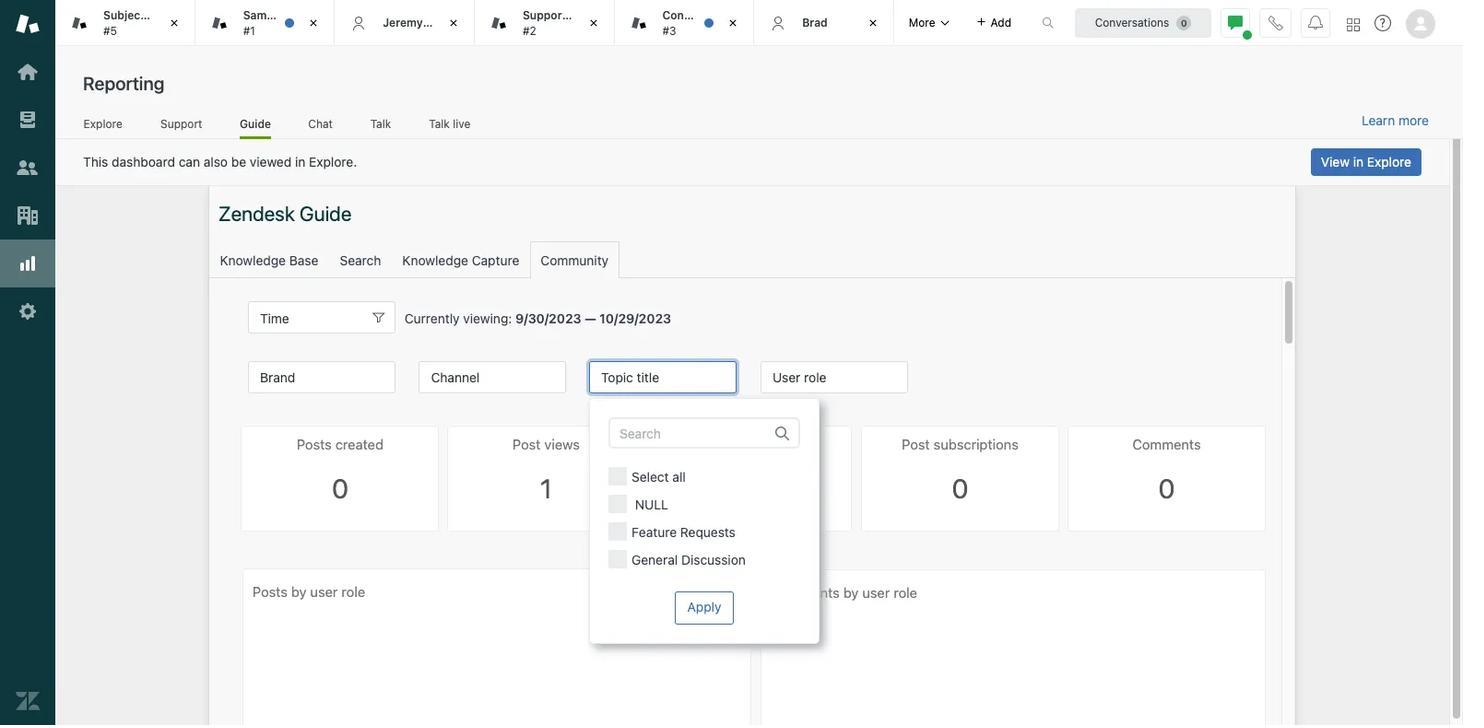 Task type: locate. For each thing, give the bounding box(es) containing it.
2 close image from the left
[[444, 14, 463, 32]]

jeremy miller
[[383, 15, 456, 29]]

learn more
[[1362, 113, 1430, 128]]

button displays agent's chat status as online. image
[[1228, 15, 1243, 30]]

talk live link
[[429, 117, 471, 136]]

close image right the subject
[[165, 14, 183, 32]]

1 vertical spatial explore
[[1368, 154, 1412, 170]]

0 horizontal spatial close image
[[165, 14, 183, 32]]

tab
[[55, 0, 195, 46], [475, 0, 620, 46], [615, 0, 755, 46]]

notifications image
[[1309, 15, 1323, 30]]

1 horizontal spatial talk
[[429, 117, 450, 131]]

more
[[909, 15, 936, 29]]

support
[[523, 8, 567, 22], [160, 117, 202, 131]]

can
[[179, 154, 200, 170]]

explore.
[[309, 154, 357, 170]]

2 close image from the left
[[584, 14, 603, 32]]

explore
[[84, 117, 122, 131], [1368, 154, 1412, 170]]

1 horizontal spatial close image
[[444, 14, 463, 32]]

talk right chat
[[370, 117, 391, 131]]

support for support outreach #2
[[523, 8, 567, 22]]

0 horizontal spatial explore
[[84, 117, 122, 131]]

2 horizontal spatial close image
[[864, 14, 882, 32]]

support up #2
[[523, 8, 567, 22]]

add
[[991, 15, 1012, 29]]

2 horizontal spatial close image
[[724, 14, 743, 32]]

line
[[148, 8, 171, 22]]

2 in from the left
[[1354, 154, 1364, 170]]

in right viewed
[[295, 154, 306, 170]]

close image right #2
[[584, 14, 603, 32]]

close image right #1
[[305, 14, 323, 32]]

brad
[[802, 15, 828, 29]]

conversations button
[[1075, 8, 1212, 37]]

close image right the 'contact #3'
[[724, 14, 743, 32]]

2 talk from the left
[[429, 117, 450, 131]]

1 horizontal spatial support
[[523, 8, 567, 22]]

view in explore
[[1321, 154, 1412, 170]]

1 talk from the left
[[370, 117, 391, 131]]

in right view
[[1354, 154, 1364, 170]]

close image inside jeremy miller tab
[[444, 14, 463, 32]]

subject line #5
[[103, 8, 171, 37]]

0 horizontal spatial in
[[295, 154, 306, 170]]

jeremy
[[383, 15, 423, 29]]

tab containing subject line
[[55, 0, 195, 46]]

1 close image from the left
[[165, 14, 183, 32]]

close image
[[305, 14, 323, 32], [444, 14, 463, 32], [864, 14, 882, 32]]

brad tab
[[755, 0, 894, 46]]

guide
[[240, 117, 271, 131]]

talk link
[[370, 117, 392, 136]]

2 tab from the left
[[475, 0, 620, 46]]

in
[[295, 154, 306, 170], [1354, 154, 1364, 170]]

3 close image from the left
[[864, 14, 882, 32]]

0 horizontal spatial talk
[[370, 117, 391, 131]]

1 close image from the left
[[305, 14, 323, 32]]

viewed
[[250, 154, 292, 170]]

1 horizontal spatial close image
[[584, 14, 603, 32]]

close image inside brad tab
[[864, 14, 882, 32]]

zendesk support image
[[16, 12, 40, 36]]

explore inside button
[[1368, 154, 1412, 170]]

close image left more
[[864, 14, 882, 32]]

1 horizontal spatial explore
[[1368, 154, 1412, 170]]

0 horizontal spatial support
[[160, 117, 202, 131]]

1 horizontal spatial in
[[1354, 154, 1364, 170]]

contact
[[663, 8, 706, 22]]

close image right jeremy
[[444, 14, 463, 32]]

0 vertical spatial support
[[523, 8, 567, 22]]

3 close image from the left
[[724, 14, 743, 32]]

talk inside 'link'
[[429, 117, 450, 131]]

1 tab from the left
[[55, 0, 195, 46]]

explore down learn more link
[[1368, 154, 1412, 170]]

talk
[[370, 117, 391, 131], [429, 117, 450, 131]]

tab containing support outreach
[[475, 0, 620, 46]]

view in explore button
[[1311, 148, 1422, 176]]

3 tab from the left
[[615, 0, 755, 46]]

talk left live
[[429, 117, 450, 131]]

more button
[[894, 0, 965, 45]]

explore up this at the top of the page
[[84, 117, 122, 131]]

close image
[[165, 14, 183, 32], [584, 14, 603, 32], [724, 14, 743, 32]]

contact #3
[[663, 8, 706, 37]]

1 vertical spatial support
[[160, 117, 202, 131]]

also
[[204, 154, 228, 170]]

0 horizontal spatial close image
[[305, 14, 323, 32]]

support inside support outreach #2
[[523, 8, 567, 22]]

support up can
[[160, 117, 202, 131]]

learn
[[1362, 113, 1396, 128]]

miller
[[426, 15, 456, 29]]

zendesk products image
[[1347, 18, 1360, 31]]

chat
[[308, 117, 333, 131]]



Task type: describe. For each thing, give the bounding box(es) containing it.
zendesk image
[[16, 690, 40, 714]]

this dashboard can also be viewed in explore.
[[83, 154, 357, 170]]

outreach
[[570, 8, 620, 22]]

0 vertical spatial explore
[[84, 117, 122, 131]]

talk for talk live
[[429, 117, 450, 131]]

#1 tab
[[195, 0, 335, 46]]

view
[[1321, 154, 1350, 170]]

add button
[[965, 0, 1023, 45]]

guide link
[[240, 117, 271, 139]]

tabs tab list
[[55, 0, 1023, 46]]

talk for talk
[[370, 117, 391, 131]]

close image inside #1 tab
[[305, 14, 323, 32]]

be
[[231, 154, 246, 170]]

tab containing contact
[[615, 0, 755, 46]]

close image for brad
[[864, 14, 882, 32]]

close image for line
[[165, 14, 183, 32]]

subject
[[103, 8, 145, 22]]

#1
[[243, 24, 255, 37]]

#3
[[663, 24, 677, 37]]

this
[[83, 154, 108, 170]]

close image for outreach
[[584, 14, 603, 32]]

chat link
[[308, 117, 333, 136]]

talk live
[[429, 117, 471, 131]]

jeremy miller tab
[[335, 0, 475, 46]]

support outreach #2
[[523, 8, 620, 37]]

get help image
[[1375, 15, 1392, 31]]

live
[[453, 117, 471, 131]]

views image
[[16, 108, 40, 132]]

close image for jeremy miller
[[444, 14, 463, 32]]

1 in from the left
[[295, 154, 306, 170]]

#5
[[103, 24, 117, 37]]

conversations
[[1095, 15, 1170, 29]]

more
[[1399, 113, 1430, 128]]

in inside view in explore button
[[1354, 154, 1364, 170]]

reporting image
[[16, 252, 40, 276]]

customers image
[[16, 156, 40, 180]]

support for support
[[160, 117, 202, 131]]

reporting
[[83, 73, 165, 94]]

explore link
[[83, 117, 123, 136]]

support link
[[160, 117, 203, 136]]

dashboard
[[112, 154, 175, 170]]

#2
[[523, 24, 536, 37]]

get started image
[[16, 60, 40, 84]]

learn more link
[[1362, 113, 1430, 129]]

main element
[[0, 0, 55, 726]]

organizations image
[[16, 204, 40, 228]]

admin image
[[16, 300, 40, 324]]



Task type: vqa. For each thing, say whether or not it's contained in the screenshot.
the
no



